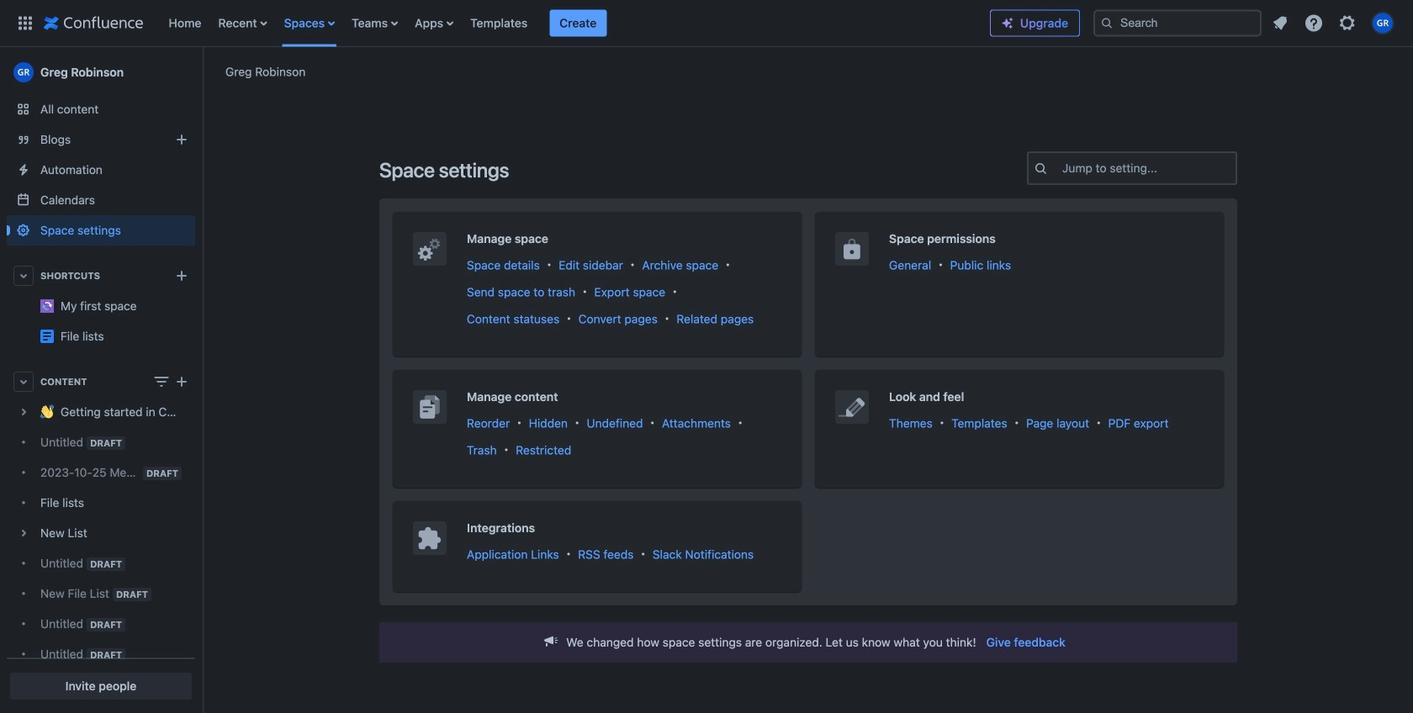 Task type: locate. For each thing, give the bounding box(es) containing it.
confluence image
[[44, 13, 143, 33], [44, 13, 143, 33]]

change view image
[[151, 372, 172, 392]]

0 horizontal spatial list
[[160, 0, 990, 47]]

help icon image
[[1304, 13, 1324, 33]]

1 horizontal spatial list
[[1265, 8, 1403, 38]]

list item
[[549, 10, 607, 37]]

appswitcher icon image
[[15, 13, 35, 33]]

list for appswitcher icon
[[160, 0, 990, 47]]

collapse sidebar image
[[183, 56, 220, 89]]

settings icon image
[[1337, 13, 1357, 33]]

banner
[[0, 0, 1413, 47]]

tree
[[7, 397, 195, 713]]

Search settings text field
[[1062, 160, 1065, 177]]

add shortcut image
[[172, 266, 192, 286]]

list
[[160, 0, 990, 47], [1265, 8, 1403, 38]]

None search field
[[1093, 10, 1262, 37]]

space element
[[0, 47, 202, 713]]

list item inside the global element
[[549, 10, 607, 37]]

Search field
[[1093, 10, 1262, 37]]



Task type: vqa. For each thing, say whether or not it's contained in the screenshot.
Create A Space "ICON"
no



Task type: describe. For each thing, give the bounding box(es) containing it.
file lists image
[[40, 330, 54, 343]]

create a page image
[[172, 372, 192, 392]]

premium image
[[1001, 16, 1014, 30]]

tree inside space element
[[7, 397, 195, 713]]

list for premium image
[[1265, 8, 1403, 38]]

notification icon image
[[1270, 13, 1290, 33]]

search image
[[1100, 16, 1114, 30]]

global element
[[10, 0, 990, 47]]

create a blog image
[[172, 130, 192, 150]]



